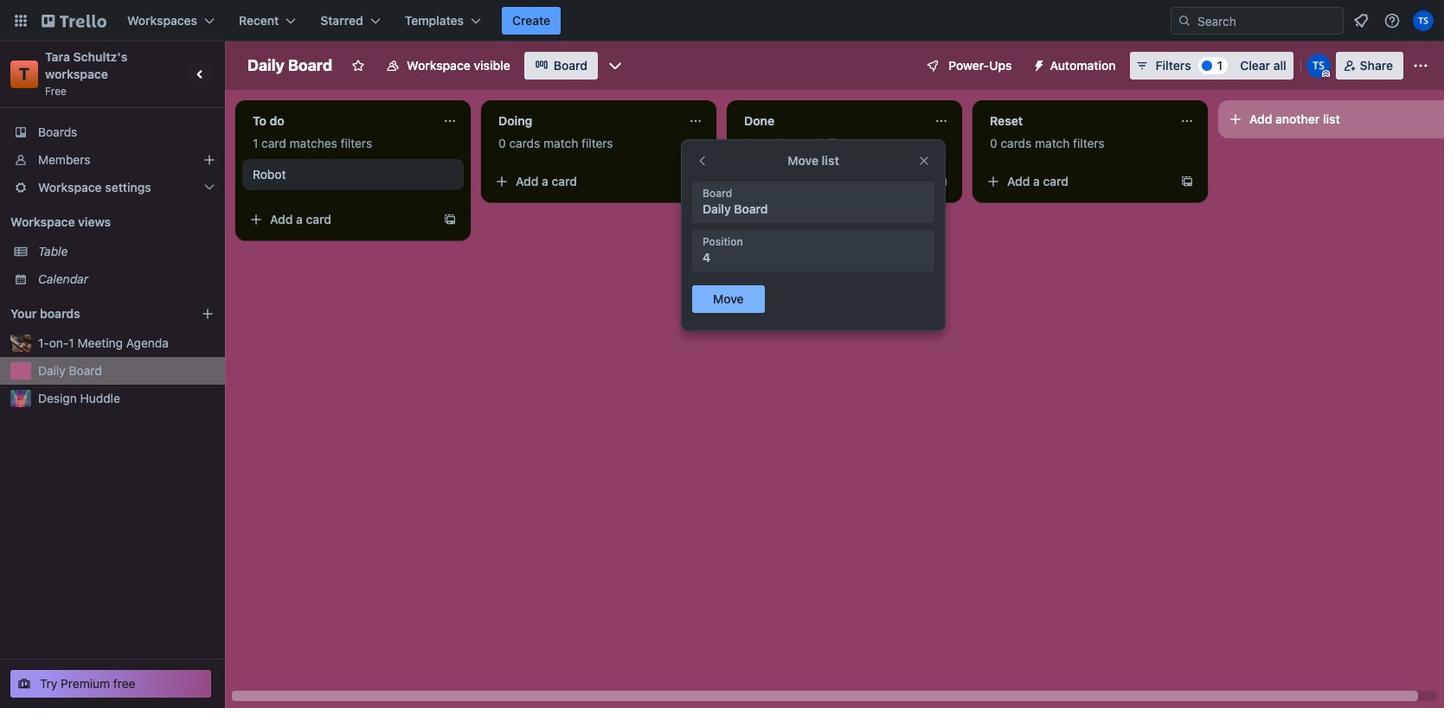 Task type: vqa. For each thing, say whether or not it's contained in the screenshot.
'@terryturtle'
no



Task type: describe. For each thing, give the bounding box(es) containing it.
1 for 1 card matches filters
[[253, 136, 258, 151]]

workspace navigation collapse icon image
[[189, 62, 213, 87]]

views
[[78, 215, 111, 229]]

try
[[40, 677, 57, 691]]

tara schultz's workspace free
[[45, 49, 131, 98]]

show menu image
[[1412, 57, 1430, 74]]

customize views image
[[607, 57, 624, 74]]

add a card for reset
[[1007, 174, 1069, 189]]

members
[[38, 152, 90, 167]]

card for to do
[[306, 212, 331, 227]]

your
[[10, 306, 37, 321]]

settings
[[105, 180, 151, 195]]

0 for doing
[[498, 136, 506, 151]]

matches
[[290, 136, 337, 151]]

robot link
[[253, 166, 453, 183]]

daily board inside text field
[[247, 56, 332, 74]]

all
[[1273, 58, 1286, 73]]

workspace for workspace visible
[[407, 58, 471, 73]]

card for done
[[797, 174, 823, 189]]

a for to do
[[296, 212, 303, 227]]

add a card button for done
[[734, 168, 928, 196]]

filters for done
[[827, 136, 859, 151]]

a for reset
[[1033, 174, 1040, 189]]

members link
[[0, 146, 225, 174]]

create from template… image for done
[[935, 175, 948, 189]]

on-
[[49, 336, 69, 350]]

1 for 1
[[1217, 58, 1223, 73]]

templates
[[405, 13, 464, 28]]

recent
[[239, 13, 279, 28]]

clear all button
[[1233, 52, 1293, 80]]

agenda
[[126, 336, 169, 350]]

calendar link
[[38, 271, 215, 288]]

workspace
[[45, 67, 108, 81]]

tara schultz (taraschultz7) image
[[1413, 10, 1434, 31]]

power-ups button
[[914, 52, 1022, 80]]

move
[[788, 153, 819, 168]]

create button
[[502, 7, 561, 35]]

0 cards match filters for doing
[[498, 136, 613, 151]]

power-ups
[[949, 58, 1012, 73]]

workspaces
[[127, 13, 197, 28]]

filters for doing
[[582, 136, 613, 151]]

sm image
[[1026, 52, 1050, 76]]

clear all
[[1240, 58, 1286, 73]]

starred button
[[310, 7, 391, 35]]

add for doing
[[516, 174, 539, 189]]

t link
[[10, 61, 38, 88]]

cards for reset
[[1001, 136, 1032, 151]]

design huddle link
[[38, 390, 215, 408]]

0 cards match filters for done
[[744, 136, 859, 151]]

workspace settings button
[[0, 174, 225, 202]]

add a card button for doing
[[488, 168, 682, 196]]

Reset text field
[[980, 107, 1170, 135]]

do
[[270, 113, 284, 128]]

card down do
[[261, 136, 286, 151]]

add a card for to do
[[270, 212, 331, 227]]

visible
[[474, 58, 510, 73]]

1 card matches filters
[[253, 136, 372, 151]]

boards
[[38, 125, 77, 139]]

create from template… image for to do
[[443, 213, 457, 227]]

another
[[1276, 112, 1320, 126]]

free
[[45, 85, 67, 98]]

add for to do
[[270, 212, 293, 227]]

workspace visible
[[407, 58, 510, 73]]

add another list
[[1250, 112, 1340, 126]]

clear
[[1240, 58, 1270, 73]]

calendar
[[38, 272, 88, 286]]

move list
[[788, 153, 839, 168]]

0 cards match filters for reset
[[990, 136, 1105, 151]]

cards for doing
[[509, 136, 540, 151]]

try premium free button
[[10, 671, 211, 698]]

your boards with 3 items element
[[10, 304, 175, 324]]

match for reset
[[1035, 136, 1070, 151]]

workspace visible button
[[376, 52, 521, 80]]



Task type: locate. For each thing, give the bounding box(es) containing it.
workspace settings
[[38, 180, 151, 195]]

1 vertical spatial 1
[[253, 136, 258, 151]]

0 vertical spatial workspace
[[407, 58, 471, 73]]

filters down to do text box
[[341, 136, 372, 151]]

huddle
[[80, 391, 120, 406]]

workspace inside button
[[407, 58, 471, 73]]

card for reset
[[1043, 174, 1069, 189]]

0 for reset
[[990, 136, 997, 151]]

0 horizontal spatial list
[[822, 153, 839, 168]]

0 cards match filters up move
[[744, 136, 859, 151]]

0 for done
[[744, 136, 752, 151]]

list inside 'button'
[[1323, 112, 1340, 126]]

1 horizontal spatial cards
[[755, 136, 786, 151]]

daily board down recent popup button
[[247, 56, 332, 74]]

tara
[[45, 49, 70, 64]]

0 down reset
[[990, 136, 997, 151]]

list right "another"
[[1323, 112, 1340, 126]]

share
[[1360, 58, 1393, 73]]

workspace
[[407, 58, 471, 73], [38, 180, 102, 195], [10, 215, 75, 229]]

primary element
[[0, 0, 1444, 42]]

add a card button
[[488, 168, 682, 196], [734, 168, 928, 196], [980, 168, 1173, 196], [242, 206, 436, 234]]

2 0 from the left
[[744, 136, 752, 151]]

0 horizontal spatial cards
[[509, 136, 540, 151]]

daily up position
[[703, 202, 731, 216]]

power-
[[949, 58, 989, 73]]

board link
[[524, 52, 598, 80]]

1 vertical spatial workspace
[[38, 180, 102, 195]]

automation button
[[1026, 52, 1126, 80]]

2 horizontal spatial match
[[1035, 136, 1070, 151]]

1 horizontal spatial 1
[[253, 136, 258, 151]]

free
[[113, 677, 135, 691]]

add a card button down the done text field
[[734, 168, 928, 196]]

0 horizontal spatial 1
[[69, 336, 74, 350]]

Search field
[[1192, 8, 1343, 34]]

2 match from the left
[[789, 136, 824, 151]]

add a card button down robot link
[[242, 206, 436, 234]]

your boards
[[10, 306, 80, 321]]

position 4
[[703, 235, 743, 265]]

filters down the done text field
[[827, 136, 859, 151]]

card
[[261, 136, 286, 151], [552, 174, 577, 189], [797, 174, 823, 189], [1043, 174, 1069, 189], [306, 212, 331, 227]]

2 horizontal spatial 0 cards match filters
[[990, 136, 1105, 151]]

0 horizontal spatial 0
[[498, 136, 506, 151]]

4
[[703, 250, 711, 265]]

t
[[19, 64, 30, 84]]

1 horizontal spatial daily
[[247, 56, 285, 74]]

create from template… image
[[689, 175, 703, 189], [935, 175, 948, 189], [1180, 175, 1194, 189], [443, 213, 457, 227]]

2 horizontal spatial cards
[[1001, 136, 1032, 151]]

Doing text field
[[488, 107, 678, 135]]

this member is an admin of this board. image
[[1322, 70, 1330, 78]]

add down reset
[[1007, 174, 1030, 189]]

boards
[[40, 306, 80, 321]]

try premium free
[[40, 677, 135, 691]]

tara schultz's workspace link
[[45, 49, 131, 81]]

1-on-1 meeting agenda link
[[38, 335, 215, 352]]

a for done
[[788, 174, 794, 189]]

share button
[[1336, 52, 1404, 80]]

match for done
[[789, 136, 824, 151]]

add a card for doing
[[516, 174, 577, 189]]

filters down doing text box
[[582, 136, 613, 151]]

to
[[253, 113, 267, 128]]

2 filters from the left
[[582, 136, 613, 151]]

1 match from the left
[[544, 136, 578, 151]]

daily up the 'design'
[[38, 363, 66, 378]]

create from template… image for doing
[[689, 175, 703, 189]]

create
[[512, 13, 550, 28]]

filters for reset
[[1073, 136, 1105, 151]]

1-
[[38, 336, 49, 350]]

card down reset text box
[[1043, 174, 1069, 189]]

3 0 from the left
[[990, 136, 997, 151]]

filters
[[341, 136, 372, 151], [582, 136, 613, 151], [827, 136, 859, 151], [1073, 136, 1105, 151]]

0 notifications image
[[1351, 10, 1372, 31]]

1 left clear
[[1217, 58, 1223, 73]]

match up move
[[789, 136, 824, 151]]

list
[[1323, 112, 1340, 126], [822, 153, 839, 168]]

design
[[38, 391, 77, 406]]

star or unstar board image
[[351, 59, 365, 73]]

workspace up table
[[10, 215, 75, 229]]

cards down the done
[[755, 136, 786, 151]]

None submit
[[692, 286, 765, 313]]

a down robot link
[[296, 212, 303, 227]]

add down robot
[[270, 212, 293, 227]]

board
[[288, 56, 332, 74], [554, 58, 588, 73], [703, 187, 732, 200], [734, 202, 768, 216], [69, 363, 102, 378]]

card for doing
[[552, 174, 577, 189]]

card down doing text box
[[552, 174, 577, 189]]

open information menu image
[[1384, 12, 1401, 29]]

a
[[542, 174, 549, 189], [788, 174, 794, 189], [1033, 174, 1040, 189], [296, 212, 303, 227]]

meeting
[[77, 336, 123, 350]]

cards for done
[[755, 136, 786, 151]]

search image
[[1178, 14, 1192, 28]]

Board name text field
[[239, 52, 341, 80]]

add a card
[[516, 174, 577, 189], [761, 174, 823, 189], [1007, 174, 1069, 189], [270, 212, 331, 227]]

reset
[[990, 113, 1023, 128]]

add a card down move
[[761, 174, 823, 189]]

add left "another"
[[1250, 112, 1272, 126]]

2 horizontal spatial 1
[[1217, 58, 1223, 73]]

0
[[498, 136, 506, 151], [744, 136, 752, 151], [990, 136, 997, 151]]

add a card down robot
[[270, 212, 331, 227]]

0 down doing on the left top of page
[[498, 136, 506, 151]]

3 cards from the left
[[1001, 136, 1032, 151]]

add a card down reset
[[1007, 174, 1069, 189]]

filters for to do
[[341, 136, 372, 151]]

daily board
[[247, 56, 332, 74], [38, 363, 102, 378]]

1 horizontal spatial match
[[789, 136, 824, 151]]

0 cards match filters down doing text box
[[498, 136, 613, 151]]

ups
[[989, 58, 1012, 73]]

daily inside board daily board
[[703, 202, 731, 216]]

workspaces button
[[117, 7, 225, 35]]

add a card down doing on the left top of page
[[516, 174, 577, 189]]

1
[[1217, 58, 1223, 73], [253, 136, 258, 151], [69, 336, 74, 350]]

add down doing on the left top of page
[[516, 174, 539, 189]]

1 vertical spatial daily board
[[38, 363, 102, 378]]

1 filters from the left
[[341, 136, 372, 151]]

2 horizontal spatial daily
[[703, 202, 731, 216]]

1 right 1-
[[69, 336, 74, 350]]

1 0 from the left
[[498, 136, 506, 151]]

table
[[38, 244, 68, 259]]

robot
[[253, 167, 286, 182]]

workspace for workspace views
[[10, 215, 75, 229]]

0 vertical spatial list
[[1323, 112, 1340, 126]]

3 match from the left
[[1035, 136, 1070, 151]]

premium
[[61, 677, 110, 691]]

0 horizontal spatial daily
[[38, 363, 66, 378]]

add
[[1250, 112, 1272, 126], [516, 174, 539, 189], [761, 174, 784, 189], [1007, 174, 1030, 189], [270, 212, 293, 227]]

1 vertical spatial list
[[822, 153, 839, 168]]

1 horizontal spatial daily board
[[247, 56, 332, 74]]

filters
[[1156, 58, 1191, 73]]

1 horizontal spatial 0
[[744, 136, 752, 151]]

2 vertical spatial workspace
[[10, 215, 75, 229]]

add a card button for reset
[[980, 168, 1173, 196]]

automation
[[1050, 58, 1116, 73]]

cards down reset
[[1001, 136, 1032, 151]]

add inside 'button'
[[1250, 112, 1272, 126]]

To do text field
[[242, 107, 433, 135]]

2 0 cards match filters from the left
[[744, 136, 859, 151]]

create from template… image for reset
[[1180, 175, 1194, 189]]

1 0 cards match filters from the left
[[498, 136, 613, 151]]

1 horizontal spatial 0 cards match filters
[[744, 136, 859, 151]]

Done text field
[[734, 107, 924, 135]]

1 down to
[[253, 136, 258, 151]]

match down doing text box
[[544, 136, 578, 151]]

3 0 cards match filters from the left
[[990, 136, 1105, 151]]

daily down recent popup button
[[247, 56, 285, 74]]

add down the done
[[761, 174, 784, 189]]

cards down doing on the left top of page
[[509, 136, 540, 151]]

add a card button down reset text box
[[980, 168, 1173, 196]]

1 cards from the left
[[509, 136, 540, 151]]

list right move
[[822, 153, 839, 168]]

doing
[[498, 113, 532, 128]]

workspace for workspace settings
[[38, 180, 102, 195]]

0 down the done
[[744, 136, 752, 151]]

workspace views
[[10, 215, 111, 229]]

card down move list
[[797, 174, 823, 189]]

position
[[703, 235, 743, 248]]

4 filters from the left
[[1073, 136, 1105, 151]]

daily board up design huddle
[[38, 363, 102, 378]]

starred
[[320, 13, 363, 28]]

cards
[[509, 136, 540, 151], [755, 136, 786, 151], [1001, 136, 1032, 151]]

2 horizontal spatial 0
[[990, 136, 997, 151]]

1 horizontal spatial list
[[1323, 112, 1340, 126]]

board daily board
[[703, 187, 768, 216]]

filters down reset text box
[[1073, 136, 1105, 151]]

add for reset
[[1007, 174, 1030, 189]]

add a card button for to do
[[242, 206, 436, 234]]

a down doing text box
[[542, 174, 549, 189]]

add a card for done
[[761, 174, 823, 189]]

back to home image
[[42, 7, 106, 35]]

1 vertical spatial daily
[[703, 202, 731, 216]]

add a card button down doing text box
[[488, 168, 682, 196]]

templates button
[[394, 7, 492, 35]]

a down move
[[788, 174, 794, 189]]

workspace down members
[[38, 180, 102, 195]]

recent button
[[228, 7, 307, 35]]

daily board link
[[38, 363, 215, 380]]

0 vertical spatial daily
[[247, 56, 285, 74]]

a for doing
[[542, 174, 549, 189]]

workspace inside popup button
[[38, 180, 102, 195]]

schultz's
[[73, 49, 127, 64]]

table link
[[38, 243, 215, 260]]

2 vertical spatial daily
[[38, 363, 66, 378]]

board inside text field
[[288, 56, 332, 74]]

tara schultz (taraschultz7) image
[[1306, 54, 1331, 78]]

0 horizontal spatial match
[[544, 136, 578, 151]]

a down reset text box
[[1033, 174, 1040, 189]]

3 filters from the left
[[827, 136, 859, 151]]

to do
[[253, 113, 284, 128]]

2 vertical spatial 1
[[69, 336, 74, 350]]

add board image
[[201, 307, 215, 321]]

add for done
[[761, 174, 784, 189]]

design huddle
[[38, 391, 120, 406]]

0 horizontal spatial 0 cards match filters
[[498, 136, 613, 151]]

daily inside text field
[[247, 56, 285, 74]]

workspace down templates dropdown button
[[407, 58, 471, 73]]

done
[[744, 113, 775, 128]]

add another list button
[[1218, 100, 1444, 138]]

1-on-1 meeting agenda
[[38, 336, 169, 350]]

match for doing
[[544, 136, 578, 151]]

daily
[[247, 56, 285, 74], [703, 202, 731, 216], [38, 363, 66, 378]]

match down reset text box
[[1035, 136, 1070, 151]]

boards link
[[0, 119, 225, 146]]

card down robot link
[[306, 212, 331, 227]]

2 cards from the left
[[755, 136, 786, 151]]

0 horizontal spatial daily board
[[38, 363, 102, 378]]

0 vertical spatial daily board
[[247, 56, 332, 74]]

0 cards match filters down reset text box
[[990, 136, 1105, 151]]

0 cards match filters
[[498, 136, 613, 151], [744, 136, 859, 151], [990, 136, 1105, 151]]

0 vertical spatial 1
[[1217, 58, 1223, 73]]

match
[[544, 136, 578, 151], [789, 136, 824, 151], [1035, 136, 1070, 151]]



